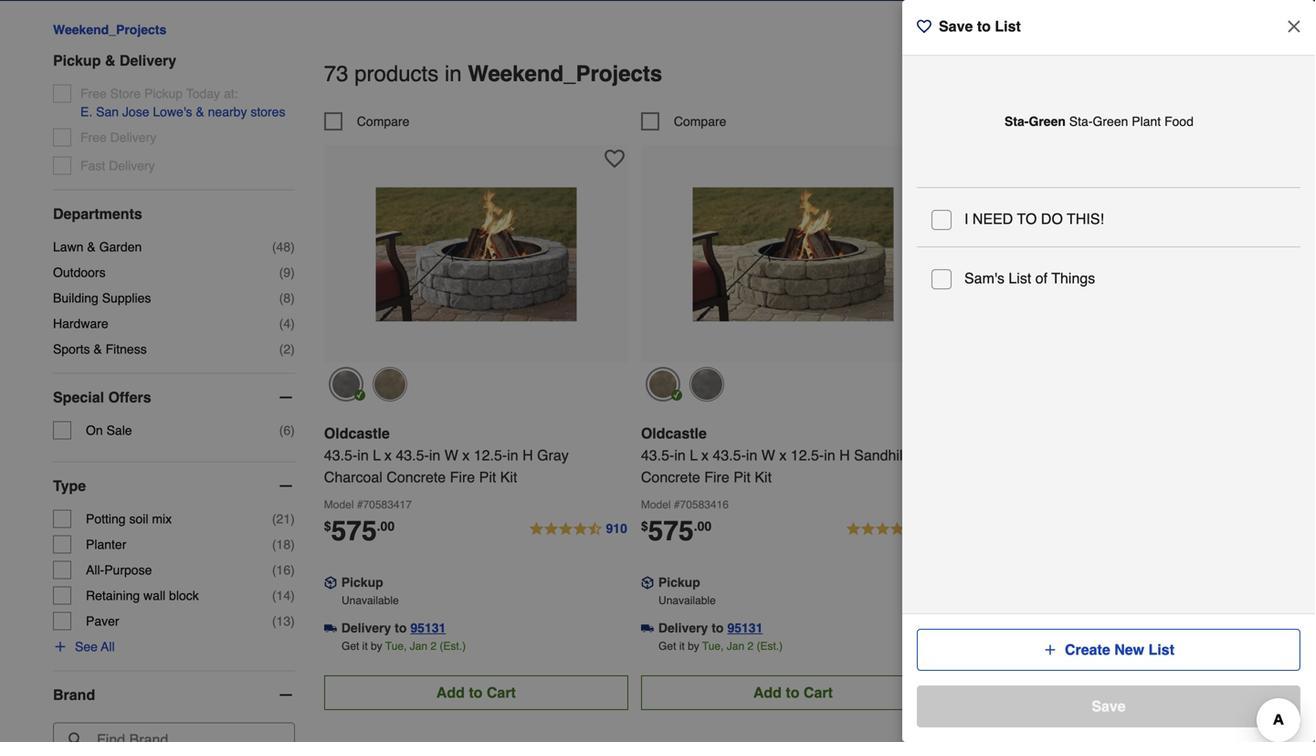 Task type: describe. For each thing, give the bounding box(es) containing it.
( 9 )
[[279, 265, 295, 280]]

lawn & garden
[[53, 240, 142, 254]]

21
[[276, 512, 291, 527]]

fitness
[[106, 342, 147, 357]]

food
[[1165, 114, 1194, 129]]

( for 9
[[279, 265, 284, 280]]

2 for pickup image
[[748, 641, 754, 653]]

l for charcoal
[[373, 447, 381, 464]]

retaining
[[86, 589, 140, 603]]

stores
[[251, 104, 286, 119]]

575 for 4.5 stars image containing 910
[[331, 516, 377, 547]]

jan for 95131 button for pickup icon
[[410, 641, 428, 653]]

70583417
[[363, 499, 412, 512]]

$ for 4.5 stars image containing 910
[[324, 520, 331, 534]]

2 43.5- from the left
[[396, 447, 429, 464]]

( for 14
[[272, 589, 276, 603]]

hardware
[[53, 316, 108, 331]]

save to list
[[939, 18, 1021, 35]]

sam's
[[965, 270, 1005, 287]]

sta-green sta-green plant food
[[1005, 114, 1194, 129]]

departments element
[[53, 205, 295, 223]]

) for ( 4 )
[[291, 316, 295, 331]]

actual price $575.00 element for 2nd 4.5 stars image from the left
[[641, 516, 712, 547]]

cart for first the add to cart button from right
[[804, 685, 833, 702]]

compare for 5013605579 element
[[357, 114, 410, 129]]

4
[[284, 316, 291, 331]]

( for 13
[[272, 614, 276, 629]]

wall
[[144, 589, 166, 603]]

nearby
[[208, 104, 247, 119]]

16
[[276, 563, 291, 578]]

special offers
[[53, 389, 151, 406]]

garden
[[99, 240, 142, 254]]

73
[[324, 61, 349, 86]]

0 vertical spatial heart outline image
[[917, 19, 932, 34]]

# for charcoal
[[357, 499, 363, 512]]

(est.) for pickup image
[[757, 641, 783, 653]]

jose
[[122, 104, 149, 119]]

create
[[1065, 642, 1111, 659]]

type button
[[53, 463, 295, 510]]

delivery to 95131 for 95131 button for pickup image
[[659, 622, 763, 636]]

575 for 2nd 4.5 stars image from the left
[[648, 516, 694, 547]]

paver
[[86, 614, 119, 629]]

see all
[[75, 640, 115, 655]]

6
[[284, 423, 291, 438]]

( 2 )
[[279, 342, 295, 357]]

12.5- for kit
[[791, 447, 824, 464]]

potting
[[86, 512, 126, 527]]

building supplies
[[53, 291, 151, 306]]

oldcastle 43.5-in l x 43.5-in w x 12.5-in h sandhill concrete fire pit kit
[[641, 425, 907, 486]]

new
[[1115, 642, 1145, 659]]

minus image
[[277, 687, 295, 705]]

pit inside oldcastle 43.5-in l x 43.5-in w x 12.5-in h sandhill concrete fire pit kit
[[734, 469, 751, 486]]

73 products in weekend_projects
[[324, 61, 663, 86]]

# for concrete
[[674, 499, 680, 512]]

( 6 )
[[279, 423, 295, 438]]

products
[[355, 61, 439, 86]]

w for pit
[[762, 447, 776, 464]]

2 4.5 stars image from the left
[[846, 519, 946, 541]]

fire inside oldcastle 43.5-in l x 43.5-in w x 12.5-in h gray charcoal concrete fire pit kit
[[450, 469, 475, 486]]

9
[[284, 265, 291, 280]]

it for 95131 button for pickup icon
[[362, 641, 368, 653]]

compare for 5013605577 element
[[674, 114, 727, 129]]

910
[[606, 522, 628, 537]]

( 16 )
[[272, 563, 295, 578]]

of
[[1036, 270, 1048, 287]]

sports
[[53, 342, 90, 357]]

tue, for pickup image
[[703, 641, 724, 653]]

create new list
[[1065, 642, 1175, 659]]

departments
[[53, 205, 142, 222]]

2 green from the left
[[1093, 114, 1129, 129]]

by for 95131 button for pickup image
[[688, 641, 700, 653]]

san
[[96, 104, 119, 119]]

soil
[[129, 512, 148, 527]]

by for 95131 button for pickup icon
[[371, 641, 383, 653]]

list for create new list
[[1149, 642, 1175, 659]]

8
[[284, 291, 291, 306]]

) for ( 6 )
[[291, 423, 295, 438]]

1 43.5- from the left
[[324, 447, 358, 464]]

14
[[276, 589, 291, 603]]

truck filled image for pickup icon
[[324, 623, 337, 635]]

4 43.5- from the left
[[713, 447, 746, 464]]

0 horizontal spatial 2
[[284, 342, 291, 357]]

) for ( 16 )
[[291, 563, 295, 578]]

building
[[53, 291, 99, 306]]

brand button
[[53, 672, 295, 719]]

at:
[[224, 86, 238, 101]]

(est.) for pickup icon
[[440, 641, 466, 653]]

need
[[973, 211, 1014, 228]]

4 x from the left
[[780, 447, 787, 464]]

offers
[[108, 389, 151, 406]]

shop
[[1055, 685, 1092, 702]]

95131 for pickup image
[[728, 622, 763, 636]]

0 horizontal spatial heart outline image
[[605, 149, 625, 169]]

18
[[276, 538, 291, 552]]

fast
[[80, 158, 105, 173]]

save button
[[917, 686, 1301, 728]]

save for save
[[1092, 699, 1126, 716]]

) for ( 13 )
[[291, 614, 295, 629]]

this!
[[1067, 211, 1105, 228]]

1 green from the left
[[1029, 114, 1066, 129]]

1 vertical spatial list
[[1009, 270, 1032, 287]]

fast delivery
[[80, 158, 155, 173]]

free for free store pickup today at:
[[80, 86, 107, 101]]

concrete inside oldcastle 43.5-in l x 43.5-in w x 12.5-in h sandhill concrete fire pit kit
[[641, 469, 701, 486]]

gray
[[537, 447, 569, 464]]

& for delivery
[[105, 52, 116, 69]]

minus image for special offers
[[277, 389, 295, 407]]

special offers button
[[53, 374, 295, 422]]

sam's list of things
[[965, 270, 1096, 287]]

i need to do this!
[[965, 211, 1105, 228]]

pickup down weekend_projects link
[[53, 52, 101, 69]]

( for 16
[[272, 563, 276, 578]]

( for 2
[[279, 342, 284, 357]]

retaining wall block
[[86, 589, 199, 603]]

1 add to cart button from the left
[[324, 676, 629, 711]]

plus image
[[1044, 643, 1058, 658]]

concrete inside oldcastle 43.5-in l x 43.5-in w x 12.5-in h gray charcoal concrete fire pit kit
[[387, 469, 446, 486]]

model # 70583416
[[641, 499, 729, 512]]

3 x from the left
[[702, 447, 709, 464]]

pickup right pickup icon
[[342, 576, 384, 590]]



Task type: locate. For each thing, give the bounding box(es) containing it.
l
[[373, 447, 381, 464], [690, 447, 698, 464]]

minus image up 21
[[277, 477, 295, 496]]

2 sta- from the left
[[1070, 114, 1093, 129]]

2 horizontal spatial 2
[[748, 641, 754, 653]]

95131
[[411, 622, 446, 636], [728, 622, 763, 636]]

1 compare from the left
[[357, 114, 410, 129]]

4.5 stars image containing 910
[[529, 519, 629, 541]]

minus image inside special offers button
[[277, 389, 295, 407]]

3 ) from the top
[[291, 291, 295, 306]]

1 horizontal spatial (est.)
[[757, 641, 783, 653]]

1 horizontal spatial 95131 button
[[728, 620, 763, 638]]

2 # from the left
[[674, 499, 680, 512]]

1 horizontal spatial 2
[[431, 641, 437, 653]]

1 horizontal spatial add
[[754, 685, 782, 702]]

( for 21
[[272, 512, 276, 527]]

) down ( 18 )
[[291, 563, 295, 578]]

1 95131 button from the left
[[411, 620, 446, 638]]

5013605579 element
[[324, 113, 410, 131]]

1 minus image from the top
[[277, 389, 295, 407]]

1 horizontal spatial get it by tue, jan 2 (est.)
[[659, 641, 783, 653]]

1 vertical spatial weekend_projects
[[468, 61, 663, 86]]

1 jan from the left
[[410, 641, 428, 653]]

1 95131 from the left
[[411, 622, 446, 636]]

1 ) from the top
[[291, 240, 295, 254]]

0 horizontal spatial model
[[324, 499, 354, 512]]

& for garden
[[87, 240, 96, 254]]

close image
[[1286, 17, 1304, 36]]

0 horizontal spatial concrete
[[387, 469, 446, 486]]

1 12.5- from the left
[[474, 447, 507, 464]]

1 horizontal spatial cart
[[804, 685, 833, 702]]

) for ( 48 )
[[291, 240, 295, 254]]

free up e.
[[80, 86, 107, 101]]

2 575 from the left
[[648, 516, 694, 547]]

( 21 )
[[272, 512, 295, 527]]

2 minus image from the top
[[277, 477, 295, 496]]

weekend_projects
[[53, 22, 167, 37], [468, 61, 663, 86]]

0 horizontal spatial unavailable
[[342, 595, 399, 608]]

2 95131 from the left
[[728, 622, 763, 636]]

) down ( 8 )
[[291, 316, 295, 331]]

get for "truck filled" image for pickup image
[[659, 641, 677, 653]]

pickup up the lowe's
[[144, 86, 183, 101]]

& for fitness
[[94, 342, 102, 357]]

& right lawn
[[87, 240, 96, 254]]

1 vertical spatial heart outline image
[[605, 149, 625, 169]]

2 (est.) from the left
[[757, 641, 783, 653]]

add to cart button
[[324, 676, 629, 711], [641, 676, 946, 711]]

potting soil mix
[[86, 512, 172, 527]]

2 concrete from the left
[[641, 469, 701, 486]]

1 horizontal spatial 575
[[648, 516, 694, 547]]

compare inside gr_3939 element
[[991, 114, 1044, 129]]

12.5- left gray
[[474, 447, 507, 464]]

$ 575 .00 for 2nd 4.5 stars image from the left
[[641, 516, 712, 547]]

2 unavailable from the left
[[659, 595, 716, 608]]

) down 14
[[291, 614, 295, 629]]

model left 70583416
[[641, 499, 671, 512]]

1 unavailable from the left
[[342, 595, 399, 608]]

1 horizontal spatial 95131
[[728, 622, 763, 636]]

43.5- up 70583417
[[396, 447, 429, 464]]

1 delivery to 95131 from the left
[[342, 622, 446, 636]]

1 horizontal spatial $ 575 .00
[[641, 516, 712, 547]]

0 horizontal spatial get
[[342, 641, 359, 653]]

4.5 stars image down gray
[[529, 519, 629, 541]]

type
[[53, 478, 86, 495]]

1 4.5 stars image from the left
[[529, 519, 629, 541]]

model for charcoal
[[324, 499, 354, 512]]

2
[[284, 342, 291, 357], [431, 641, 437, 653], [748, 641, 754, 653]]

concrete up 70583417
[[387, 469, 446, 486]]

get it by tue, jan 2 (est.) for pickup icon
[[342, 641, 466, 653]]

planter
[[86, 538, 126, 552]]

1 model from the left
[[324, 499, 354, 512]]

) for ( 8 )
[[291, 291, 295, 306]]

heart outline image
[[917, 19, 932, 34], [605, 149, 625, 169]]

unavailable for pickup image
[[659, 595, 716, 608]]

$ 575 .00
[[324, 516, 395, 547], [641, 516, 712, 547]]

delivery to 95131 for 95131 button for pickup icon
[[342, 622, 446, 636]]

1 vertical spatial save
[[1092, 699, 1126, 716]]

&
[[105, 52, 116, 69], [196, 104, 204, 119], [87, 240, 96, 254], [94, 342, 102, 357]]

.00
[[377, 520, 395, 534], [694, 520, 712, 534]]

0 horizontal spatial actual price $575.00 element
[[324, 516, 395, 547]]

lawn
[[53, 240, 84, 254]]

0 horizontal spatial green
[[1029, 114, 1066, 129]]

1 pit from the left
[[479, 469, 496, 486]]

pickup image
[[641, 577, 654, 590]]

1 cart from the left
[[487, 685, 516, 702]]

1 add from the left
[[437, 685, 465, 702]]

$ for 2nd 4.5 stars image from the left
[[641, 520, 648, 534]]

oldcastle down gray charcoal icon
[[641, 425, 707, 442]]

( for 18
[[272, 538, 276, 552]]

minus image for type
[[277, 477, 295, 496]]

list
[[995, 18, 1021, 35], [1009, 270, 1032, 287], [1149, 642, 1175, 659]]

0 vertical spatial free
[[80, 86, 107, 101]]

0 vertical spatial minus image
[[277, 389, 295, 407]]

10 ) from the top
[[291, 589, 295, 603]]

2 for pickup icon
[[431, 641, 437, 653]]

) for ( 9 )
[[291, 265, 295, 280]]

) up 9
[[291, 240, 295, 254]]

2 l from the left
[[690, 447, 698, 464]]

all
[[101, 640, 115, 655]]

2 horizontal spatial compare
[[991, 114, 1044, 129]]

minus image inside "type" button
[[277, 477, 295, 496]]

2 x from the left
[[463, 447, 470, 464]]

2 .00 from the left
[[694, 520, 712, 534]]

$ 575 .00 for 4.5 stars image containing 910
[[324, 516, 395, 547]]

2 get it by tue, jan 2 (est.) from the left
[[659, 641, 783, 653]]

) down '( 2 )'
[[291, 423, 295, 438]]

1 free from the top
[[80, 86, 107, 101]]

43.5- up charcoal
[[324, 447, 358, 464]]

0 horizontal spatial 12.5-
[[474, 447, 507, 464]]

l inside oldcastle 43.5-in l x 43.5-in w x 12.5-in h sandhill concrete fire pit kit
[[690, 447, 698, 464]]

kit inside oldcastle 43.5-in l x 43.5-in w x 12.5-in h sandhill concrete fire pit kit
[[755, 469, 772, 486]]

1 oldcastle from the left
[[324, 425, 390, 442]]

oldcastle for oldcastle 43.5-in l x 43.5-in w x 12.5-in h sandhill concrete fire pit kit
[[641, 425, 707, 442]]

0 horizontal spatial add to cart
[[437, 685, 516, 702]]

70583416
[[680, 499, 729, 512]]

things
[[1052, 270, 1096, 287]]

) down the ( 16 )
[[291, 589, 295, 603]]

1 horizontal spatial it
[[680, 641, 685, 653]]

0 horizontal spatial delivery to 95131
[[342, 622, 446, 636]]

do
[[1042, 211, 1064, 228]]

2 by from the left
[[688, 641, 700, 653]]

collection
[[1096, 685, 1166, 702]]

) for ( 18 )
[[291, 538, 295, 552]]

fire inside oldcastle 43.5-in l x 43.5-in w x 12.5-in h sandhill concrete fire pit kit
[[705, 469, 730, 486]]

7 ) from the top
[[291, 512, 295, 527]]

2 actual price $575.00 element from the left
[[641, 516, 712, 547]]

1 horizontal spatial by
[[688, 641, 700, 653]]

1 horizontal spatial get
[[659, 641, 677, 653]]

) down ( 4 )
[[291, 342, 295, 357]]

oldcastle inside oldcastle 43.5-in l x 43.5-in w x 12.5-in h gray charcoal concrete fire pit kit
[[324, 425, 390, 442]]

2 w from the left
[[762, 447, 776, 464]]

sandhill image left gray charcoal icon
[[646, 367, 681, 402]]

0 horizontal spatial add
[[437, 685, 465, 702]]

e.
[[80, 104, 93, 119]]

.00 down 70583416
[[694, 520, 712, 534]]

sandhill
[[855, 447, 907, 464]]

2 sandhill image from the left
[[646, 367, 681, 402]]

2 h from the left
[[840, 447, 850, 464]]

1 horizontal spatial pit
[[734, 469, 751, 486]]

( for 6
[[279, 423, 284, 438]]

)
[[291, 240, 295, 254], [291, 265, 295, 280], [291, 291, 295, 306], [291, 316, 295, 331], [291, 342, 295, 357], [291, 423, 295, 438], [291, 512, 295, 527], [291, 538, 295, 552], [291, 563, 295, 578], [291, 589, 295, 603], [291, 614, 295, 629]]

0 horizontal spatial jan
[[410, 641, 428, 653]]

5013605577 element
[[641, 113, 727, 131]]

1 tue, from the left
[[386, 641, 407, 653]]

get for pickup icon's "truck filled" image
[[342, 641, 359, 653]]

95131 for pickup icon
[[411, 622, 446, 636]]

add to cart
[[437, 685, 516, 702], [754, 685, 833, 702]]

2 ) from the top
[[291, 265, 295, 280]]

None search field
[[468, 0, 967, 3]]

x
[[385, 447, 392, 464], [463, 447, 470, 464], [702, 447, 709, 464], [780, 447, 787, 464]]

1 horizontal spatial fire
[[705, 469, 730, 486]]

list inside button
[[1149, 642, 1175, 659]]

1 horizontal spatial concrete
[[641, 469, 701, 486]]

free store pickup today at:
[[80, 86, 238, 101]]

& inside 'button'
[[196, 104, 204, 119]]

truck filled image down pickup icon
[[324, 623, 337, 635]]

1 kit from the left
[[501, 469, 518, 486]]

1 w from the left
[[445, 447, 459, 464]]

$ 575 .00 down model # 70583417
[[324, 516, 395, 547]]

4.5 stars image
[[529, 519, 629, 541], [846, 519, 946, 541]]

1 horizontal spatial w
[[762, 447, 776, 464]]

model for concrete
[[641, 499, 671, 512]]

1 horizontal spatial add to cart
[[754, 685, 833, 702]]

1 horizontal spatial truck filled image
[[641, 623, 654, 635]]

1 l from the left
[[373, 447, 381, 464]]

2 tue, from the left
[[703, 641, 724, 653]]

2 pit from the left
[[734, 469, 751, 486]]

0 horizontal spatial truck filled image
[[324, 623, 337, 635]]

on
[[86, 423, 103, 438]]

) for ( 2 )
[[291, 342, 295, 357]]

l up charcoal
[[373, 447, 381, 464]]

( for 48
[[272, 240, 276, 254]]

0 horizontal spatial (est.)
[[440, 641, 466, 653]]

0 horizontal spatial cart
[[487, 685, 516, 702]]

gr_3939 element
[[959, 113, 1044, 131]]

1 truck filled image from the left
[[324, 623, 337, 635]]

compare
[[357, 114, 410, 129], [674, 114, 727, 129], [991, 114, 1044, 129]]

get it by tue, jan 2 (est.) for pickup image
[[659, 641, 783, 653]]

0 horizontal spatial w
[[445, 447, 459, 464]]

truck filled image for pickup image
[[641, 623, 654, 635]]

0 horizontal spatial $
[[324, 520, 331, 534]]

1 sta- from the left
[[1005, 114, 1029, 129]]

0 horizontal spatial h
[[523, 447, 533, 464]]

1 get it by tue, jan 2 (est.) from the left
[[342, 641, 466, 653]]

purpose
[[104, 563, 152, 578]]

$ right ( 21 )
[[324, 520, 331, 534]]

2 $ from the left
[[641, 520, 648, 534]]

sandhill image
[[373, 367, 407, 402], [646, 367, 681, 402]]

special
[[53, 389, 104, 406]]

2 free from the top
[[80, 130, 107, 145]]

1 horizontal spatial $
[[641, 520, 648, 534]]

0 horizontal spatial by
[[371, 641, 383, 653]]

1 horizontal spatial tue,
[[703, 641, 724, 653]]

1 horizontal spatial jan
[[727, 641, 745, 653]]

truck filled image down pickup image
[[641, 623, 654, 635]]

sale
[[107, 423, 132, 438]]

9 ) from the top
[[291, 563, 295, 578]]

2 cart from the left
[[804, 685, 833, 702]]

actual price $575.00 element
[[324, 516, 395, 547], [641, 516, 712, 547]]

2 model from the left
[[641, 499, 671, 512]]

1 concrete from the left
[[387, 469, 446, 486]]

$
[[324, 520, 331, 534], [641, 520, 648, 534]]

2 fire from the left
[[705, 469, 730, 486]]

2 $ 575 .00 from the left
[[641, 516, 712, 547]]

1 horizontal spatial weekend_projects
[[468, 61, 663, 86]]

add
[[437, 685, 465, 702], [754, 685, 782, 702]]

& down weekend_projects link
[[105, 52, 116, 69]]

11 ) from the top
[[291, 614, 295, 629]]

8 ) from the top
[[291, 538, 295, 552]]

1 h from the left
[[523, 447, 533, 464]]

0 horizontal spatial pit
[[479, 469, 496, 486]]

1 horizontal spatial sandhill image
[[646, 367, 681, 402]]

1 horizontal spatial actual price $575.00 element
[[641, 516, 712, 547]]

w for fire
[[445, 447, 459, 464]]

1 vertical spatial free
[[80, 130, 107, 145]]

2 95131 button from the left
[[728, 620, 763, 638]]

0 vertical spatial save
[[939, 18, 974, 35]]

add for second the add to cart button from right
[[437, 685, 465, 702]]

1 # from the left
[[357, 499, 363, 512]]

1 add to cart from the left
[[437, 685, 516, 702]]

0 horizontal spatial l
[[373, 447, 381, 464]]

free delivery
[[80, 130, 156, 145]]

2 add from the left
[[754, 685, 782, 702]]

model down charcoal
[[324, 499, 354, 512]]

2 delivery to 95131 from the left
[[659, 622, 763, 636]]

0 horizontal spatial compare
[[357, 114, 410, 129]]

supplies
[[102, 291, 151, 306]]

1 .00 from the left
[[377, 520, 395, 534]]

gray charcoal image
[[690, 367, 725, 402]]

) for ( 14 )
[[291, 589, 295, 603]]

0 horizontal spatial get it by tue, jan 2 (est.)
[[342, 641, 466, 653]]

) up the ( 16 )
[[291, 538, 295, 552]]

to
[[1018, 211, 1038, 228]]

1 x from the left
[[385, 447, 392, 464]]

2 it from the left
[[680, 641, 685, 653]]

kit inside oldcastle 43.5-in l x 43.5-in w x 12.5-in h gray charcoal concrete fire pit kit
[[501, 469, 518, 486]]

tue, for pickup icon
[[386, 641, 407, 653]]

2 jan from the left
[[727, 641, 745, 653]]

4.5 stars image down sandhill
[[846, 519, 946, 541]]

1 horizontal spatial compare
[[674, 114, 727, 129]]

plus image
[[53, 640, 68, 655]]

0 horizontal spatial oldcastle
[[324, 425, 390, 442]]

truck filled image
[[324, 623, 337, 635], [641, 623, 654, 635]]

$ 575 .00 down model # 70583416
[[641, 516, 712, 547]]

12.5- inside oldcastle 43.5-in l x 43.5-in w x 12.5-in h gray charcoal concrete fire pit kit
[[474, 447, 507, 464]]

w inside oldcastle 43.5-in l x 43.5-in w x 12.5-in h gray charcoal concrete fire pit kit
[[445, 447, 459, 464]]

1 horizontal spatial kit
[[755, 469, 772, 486]]

0 vertical spatial list
[[995, 18, 1021, 35]]

43.5- up 70583416
[[713, 447, 746, 464]]

1 horizontal spatial save
[[1092, 699, 1126, 716]]

compare inside 5013605579 element
[[357, 114, 410, 129]]

13
[[276, 614, 291, 629]]

oldcastle inside oldcastle 43.5-in l x 43.5-in w x 12.5-in h sandhill concrete fire pit kit
[[641, 425, 707, 442]]

1 horizontal spatial add to cart button
[[641, 676, 946, 711]]

( 13 )
[[272, 614, 295, 629]]

save for save to list
[[939, 18, 974, 35]]

see
[[75, 640, 98, 655]]

(est.)
[[440, 641, 466, 653], [757, 641, 783, 653]]

1 horizontal spatial sta-
[[1070, 114, 1093, 129]]

1 575 from the left
[[331, 516, 377, 547]]

it for 95131 button for pickup image
[[680, 641, 685, 653]]

h left gray
[[523, 447, 533, 464]]

) up ( 4 )
[[291, 291, 295, 306]]

h inside oldcastle 43.5-in l x 43.5-in w x 12.5-in h sandhill concrete fire pit kit
[[840, 447, 850, 464]]

2 oldcastle from the left
[[641, 425, 707, 442]]

compare inside 5013605577 element
[[674, 114, 727, 129]]

12.5- for pit
[[474, 447, 507, 464]]

1 horizontal spatial oldcastle
[[641, 425, 707, 442]]

2 vertical spatial list
[[1149, 642, 1175, 659]]

l for concrete
[[690, 447, 698, 464]]

0 horizontal spatial save
[[939, 18, 974, 35]]

0 horizontal spatial add to cart button
[[324, 676, 629, 711]]

3 43.5- from the left
[[641, 447, 675, 464]]

mix
[[152, 512, 172, 527]]

0 horizontal spatial it
[[362, 641, 368, 653]]

l inside oldcastle 43.5-in l x 43.5-in w x 12.5-in h gray charcoal concrete fire pit kit
[[373, 447, 381, 464]]

minus image up ( 6 )
[[277, 389, 295, 407]]

pit
[[479, 469, 496, 486], [734, 469, 751, 486]]

minus image
[[277, 389, 295, 407], [277, 477, 295, 496]]

free for free delivery
[[80, 130, 107, 145]]

sta-
[[1005, 114, 1029, 129], [1070, 114, 1093, 129]]

1 horizontal spatial delivery to 95131
[[659, 622, 763, 636]]

green
[[1029, 114, 1066, 129], [1093, 114, 1129, 129]]

by
[[371, 641, 383, 653], [688, 641, 700, 653]]

model # 70583417
[[324, 499, 412, 512]]

4 ) from the top
[[291, 316, 295, 331]]

1 $ from the left
[[324, 520, 331, 534]]

1 sandhill image from the left
[[373, 367, 407, 402]]

12.5-
[[474, 447, 507, 464], [791, 447, 824, 464]]

1 get from the left
[[342, 641, 359, 653]]

concrete up model # 70583416
[[641, 469, 701, 486]]

see all button
[[53, 638, 115, 656]]

add for first the add to cart button from right
[[754, 685, 782, 702]]

store
[[110, 86, 141, 101]]

1 horizontal spatial model
[[641, 499, 671, 512]]

575 down model # 70583416
[[648, 516, 694, 547]]

actual price $575.00 element down model # 70583417
[[324, 516, 395, 547]]

w inside oldcastle 43.5-in l x 43.5-in w x 12.5-in h sandhill concrete fire pit kit
[[762, 447, 776, 464]]

& right "sports"
[[94, 342, 102, 357]]

charcoal
[[324, 469, 383, 486]]

1 horizontal spatial 4.5 stars image
[[846, 519, 946, 541]]

43.5- up model # 70583416
[[641, 447, 675, 464]]

1 actual price $575.00 element from the left
[[324, 516, 395, 547]]

95131 button
[[411, 620, 446, 638], [728, 620, 763, 638]]

2 get from the left
[[659, 641, 677, 653]]

0 horizontal spatial weekend_projects
[[53, 22, 167, 37]]

0 horizontal spatial 95131 button
[[411, 620, 446, 638]]

.00 down 70583417
[[377, 520, 395, 534]]

1 vertical spatial minus image
[[277, 477, 295, 496]]

48
[[276, 240, 291, 254]]

free
[[80, 86, 107, 101], [80, 130, 107, 145]]

0 horizontal spatial 4.5 stars image
[[529, 519, 629, 541]]

h inside oldcastle 43.5-in l x 43.5-in w x 12.5-in h gray charcoal concrete fire pit kit
[[523, 447, 533, 464]]

1 horizontal spatial l
[[690, 447, 698, 464]]

( for 4
[[279, 316, 284, 331]]

( 18 )
[[272, 538, 295, 552]]

1 by from the left
[[371, 641, 383, 653]]

5 ) from the top
[[291, 342, 295, 357]]

cart
[[487, 685, 516, 702], [804, 685, 833, 702]]

save inside save button
[[1092, 699, 1126, 716]]

) for ( 21 )
[[291, 512, 295, 527]]

& down today at the left of page
[[196, 104, 204, 119]]

575 down model # 70583417
[[331, 516, 377, 547]]

i
[[965, 211, 969, 228]]

1 horizontal spatial green
[[1093, 114, 1129, 129]]

0 horizontal spatial sta-
[[1005, 114, 1029, 129]]

today
[[186, 86, 220, 101]]

kit
[[501, 469, 518, 486], [755, 469, 772, 486]]

weekend_projects link
[[53, 22, 167, 37]]

) up 18
[[291, 512, 295, 527]]

0 horizontal spatial #
[[357, 499, 363, 512]]

12.5- left sandhill
[[791, 447, 824, 464]]

oldcastle for oldcastle 43.5-in l x 43.5-in w x 12.5-in h gray charcoal concrete fire pit kit
[[324, 425, 390, 442]]

2 add to cart from the left
[[754, 685, 833, 702]]

12.5- inside oldcastle 43.5-in l x 43.5-in w x 12.5-in h sandhill concrete fire pit kit
[[791, 447, 824, 464]]

h for gray
[[523, 447, 533, 464]]

actual price $575.00 element for 4.5 stars image containing 910
[[324, 516, 395, 547]]

pickup
[[53, 52, 101, 69], [144, 86, 183, 101], [342, 576, 384, 590], [659, 576, 701, 590]]

95131 button for pickup icon
[[411, 620, 446, 638]]

2 truck filled image from the left
[[641, 623, 654, 635]]

pit inside oldcastle 43.5-in l x 43.5-in w x 12.5-in h gray charcoal concrete fire pit kit
[[479, 469, 496, 486]]

shop collection link
[[959, 676, 1263, 711]]

$ right '910'
[[641, 520, 648, 534]]

unavailable
[[342, 595, 399, 608], [659, 595, 716, 608]]

e. san jose lowe's & nearby stores button
[[80, 103, 286, 121]]

pickup right pickup image
[[659, 576, 701, 590]]

0 horizontal spatial .00
[[377, 520, 395, 534]]

l up model # 70583416
[[690, 447, 698, 464]]

6 ) from the top
[[291, 423, 295, 438]]

h for sandhill
[[840, 447, 850, 464]]

add to cart for first the add to cart button from right
[[754, 685, 833, 702]]

0 horizontal spatial sandhill image
[[373, 367, 407, 402]]

) up '8'
[[291, 265, 295, 280]]

actual price $575.00 element down model # 70583416
[[641, 516, 712, 547]]

0 horizontal spatial 95131
[[411, 622, 446, 636]]

get
[[342, 641, 359, 653], [659, 641, 677, 653]]

block
[[169, 589, 199, 603]]

2 compare from the left
[[674, 114, 727, 129]]

0 horizontal spatial tue,
[[386, 641, 407, 653]]

0 horizontal spatial fire
[[450, 469, 475, 486]]

cart for second the add to cart button from right
[[487, 685, 516, 702]]

3 compare from the left
[[991, 114, 1044, 129]]

1 $ 575 .00 from the left
[[324, 516, 395, 547]]

unavailable for pickup icon
[[342, 595, 399, 608]]

1 horizontal spatial #
[[674, 499, 680, 512]]

1 horizontal spatial .00
[[694, 520, 712, 534]]

95131 button for pickup image
[[728, 620, 763, 638]]

sandhill image right gray charcoal image
[[373, 367, 407, 402]]

e. san jose lowe's & nearby stores
[[80, 104, 286, 119]]

( 48 )
[[272, 240, 295, 254]]

0 horizontal spatial 575
[[331, 516, 377, 547]]

gray charcoal image
[[329, 367, 364, 402]]

all-purpose
[[86, 563, 152, 578]]

1 (est.) from the left
[[440, 641, 466, 653]]

1 it from the left
[[362, 641, 368, 653]]

outdoors
[[53, 265, 106, 280]]

brand
[[53, 687, 95, 704]]

2 12.5- from the left
[[791, 447, 824, 464]]

pickup & delivery
[[53, 52, 177, 69]]

model
[[324, 499, 354, 512], [641, 499, 671, 512]]

free down e.
[[80, 130, 107, 145]]

list for save to list
[[995, 18, 1021, 35]]

0 horizontal spatial $ 575 .00
[[324, 516, 395, 547]]

0 vertical spatial weekend_projects
[[53, 22, 167, 37]]

h left sandhill
[[840, 447, 850, 464]]

1 fire from the left
[[450, 469, 475, 486]]

1 horizontal spatial heart outline image
[[917, 19, 932, 34]]

0 horizontal spatial kit
[[501, 469, 518, 486]]

add to cart for second the add to cart button from right
[[437, 685, 516, 702]]

2 add to cart button from the left
[[641, 676, 946, 711]]

1 horizontal spatial unavailable
[[659, 595, 716, 608]]

( for 8
[[279, 291, 284, 306]]

pickup image
[[324, 577, 337, 590]]

1 horizontal spatial h
[[840, 447, 850, 464]]

910 button
[[529, 519, 629, 541]]

compare for gr_3939 element
[[991, 114, 1044, 129]]

( 4 )
[[279, 316, 295, 331]]

oldcastle up charcoal
[[324, 425, 390, 442]]

jan for 95131 button for pickup image
[[727, 641, 745, 653]]

jan
[[410, 641, 428, 653], [727, 641, 745, 653]]

on sale
[[86, 423, 132, 438]]

1 horizontal spatial 12.5-
[[791, 447, 824, 464]]

2 kit from the left
[[755, 469, 772, 486]]

delivery to 95131
[[342, 622, 446, 636], [659, 622, 763, 636]]

create new list button
[[917, 630, 1301, 672]]

sports & fitness
[[53, 342, 147, 357]]

lowe's
[[153, 104, 192, 119]]



Task type: vqa. For each thing, say whether or not it's contained in the screenshot.
List corresponding to Save to List
yes



